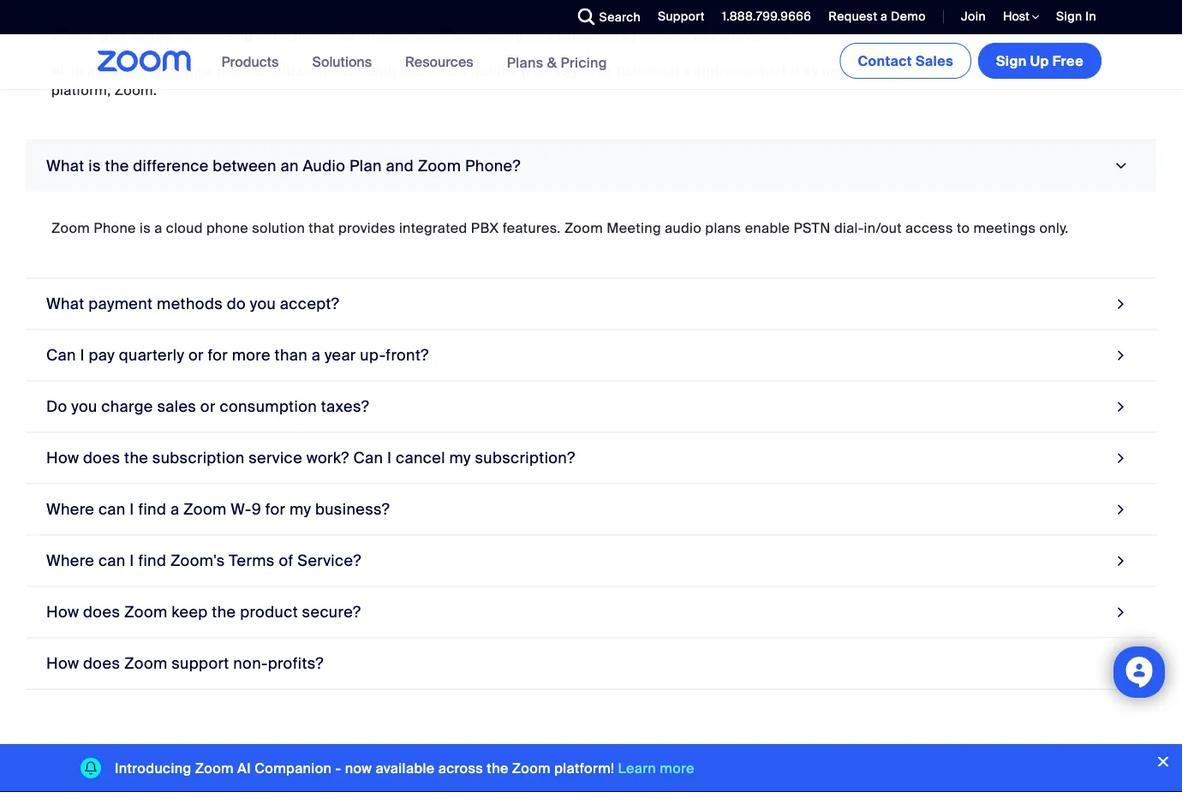 Task type: describe. For each thing, give the bounding box(es) containing it.
up-
[[360, 346, 386, 365]]

(mobile
[[218, 61, 267, 79]]

are
[[823, 61, 844, 79]]

how does zoom keep the product secure? button
[[26, 587, 1157, 639]]

what for what is the difference between an audio plan and zoom phone?
[[46, 156, 85, 176]]

zoom's
[[170, 551, 225, 571]]

now
[[345, 760, 372, 778]]

1.888.799.9666
[[722, 9, 812, 24]]

right image for business?
[[1114, 498, 1130, 521]]

to inside all in all, zoom meetings (mobile and desktop client) and zoom rooms work together to greater emphasize that they are both a part of one interconnected platform, zoom.
[[617, 61, 630, 79]]

right image inside how does zoom keep the product secure? dropdown button
[[1114, 601, 1130, 624]]

-
[[336, 760, 342, 778]]

zoom up zoom.
[[110, 61, 148, 79]]

does for how does zoom keep the product secure?
[[83, 603, 120, 623]]

pricing
[[561, 53, 608, 71]]

can for zoom's
[[98, 551, 126, 571]]

payment
[[89, 294, 153, 314]]

consumption
[[220, 397, 317, 417]]

zoom left rooms
[[429, 61, 467, 79]]

search
[[600, 9, 641, 25]]

in
[[1086, 9, 1097, 24]]

do
[[46, 397, 67, 417]]

all in all, zoom meetings (mobile and desktop client) and zoom rooms work together to greater emphasize that they are both a part of one interconnected platform, zoom.
[[51, 61, 1071, 99]]

and inside dropdown button
[[386, 156, 414, 176]]

together
[[556, 61, 613, 79]]

learn more link
[[618, 760, 695, 778]]

service?
[[298, 551, 362, 571]]

one
[[941, 61, 966, 79]]

1 vertical spatial to
[[957, 219, 971, 237]]

right image for what payment methods do you accept?
[[1114, 293, 1130, 316]]

right image for can i pay quarterly or for more than a year up-front?
[[1114, 344, 1130, 367]]

meetings
[[974, 219, 1037, 237]]

features.
[[503, 219, 561, 237]]

where for where can i find zoom's terms of service?
[[46, 551, 94, 571]]

1 horizontal spatial for
[[266, 500, 286, 520]]

how does zoom support non-profits? button
[[26, 639, 1157, 690]]

zoom left w-
[[183, 500, 227, 520]]

find for zoom's
[[138, 551, 166, 571]]

find for a
[[138, 500, 166, 520]]

front?
[[386, 346, 429, 365]]

a inside all in all, zoom meetings (mobile and desktop client) and zoom rooms work together to greater emphasize that they are both a part of one interconnected platform, zoom.
[[882, 61, 890, 79]]

0 horizontal spatial can
[[46, 346, 76, 365]]

does for how does zoom support non-profits?
[[83, 654, 120, 674]]

search button
[[565, 0, 645, 34]]

products
[[222, 53, 279, 71]]

1 vertical spatial can
[[354, 449, 383, 468]]

platform,
[[51, 81, 111, 99]]

ai
[[237, 760, 251, 778]]

zoom phone is a cloud phone solution that provides integrated pbx features. zoom meeting audio plans enable pstn dial-in/out access to meetings only.
[[51, 219, 1069, 237]]

profits?
[[268, 654, 324, 674]]

audio
[[303, 156, 346, 176]]

learn
[[618, 760, 657, 778]]

or for sales
[[200, 397, 216, 417]]

or for quarterly
[[189, 346, 204, 365]]

an
[[281, 156, 299, 176]]

sales
[[157, 397, 196, 417]]

how does zoom keep the product secure?
[[46, 603, 361, 623]]

zoom left ai
[[195, 760, 234, 778]]

a up 'zoom's'
[[170, 500, 179, 520]]

resources button
[[406, 34, 481, 89]]

do
[[227, 294, 246, 314]]

zoom left platform!
[[512, 760, 551, 778]]

meeting
[[607, 219, 662, 237]]

right image inside do you charge sales or consumption taxes? dropdown button
[[1114, 395, 1130, 419]]

contact sales link
[[840, 43, 972, 79]]

sign for sign up free
[[997, 52, 1027, 70]]

free
[[1053, 52, 1084, 70]]

subscription?
[[475, 449, 576, 468]]

all,
[[87, 61, 106, 79]]

join link up meetings navigation
[[962, 9, 987, 24]]

solution
[[252, 219, 305, 237]]

resources
[[406, 53, 474, 71]]

where for where can i find a zoom w-9 for my business?
[[46, 500, 94, 520]]

right image for where can i find zoom's terms of service?
[[1114, 550, 1130, 573]]

terms
[[229, 551, 275, 571]]

and right client) on the left of page
[[400, 61, 425, 79]]

only.
[[1040, 219, 1069, 237]]

main content containing what is the difference between an audio plan and zoom phone?
[[0, 0, 1183, 776]]

accept?
[[280, 294, 340, 314]]

where can i find zoom's terms of service? button
[[26, 536, 1157, 587]]

product information navigation
[[209, 34, 620, 90]]

more inside footer
[[660, 760, 695, 778]]

charge
[[101, 397, 153, 417]]

pbx
[[471, 219, 499, 237]]

you inside 'dropdown button'
[[250, 294, 276, 314]]

zoom left phone
[[51, 219, 90, 237]]

plans
[[507, 53, 544, 71]]

host button
[[1004, 9, 1040, 25]]

can i pay quarterly or for more than a year up-front?
[[46, 346, 429, 365]]

&
[[547, 53, 557, 71]]

between
[[213, 156, 277, 176]]

is inside dropdown button
[[89, 156, 101, 176]]

what payment methods do you accept? button
[[26, 279, 1157, 330]]

sign up free
[[997, 52, 1084, 70]]

request
[[829, 9, 878, 24]]

methods
[[157, 294, 223, 314]]

audio
[[665, 219, 702, 237]]

up
[[1031, 52, 1050, 70]]

a left cloud
[[155, 219, 163, 237]]

where can i find zoom's terms of service?
[[46, 551, 362, 571]]

footer containing introducing zoom ai companion - now available across the zoom platform!
[[0, 745, 1183, 793]]

solutions
[[312, 53, 372, 71]]

the inside footer
[[487, 760, 509, 778]]

pstn
[[794, 219, 831, 237]]

meetings
[[152, 61, 214, 79]]

interconnected
[[969, 61, 1071, 79]]

difference
[[133, 156, 209, 176]]



Task type: vqa. For each thing, say whether or not it's contained in the screenshot.
Products DROPDOWN BUTTON
yes



Task type: locate. For each thing, give the bounding box(es) containing it.
0 vertical spatial can
[[46, 346, 76, 365]]

1 horizontal spatial to
[[957, 219, 971, 237]]

demo
[[892, 9, 927, 24]]

or right sales
[[200, 397, 216, 417]]

0 vertical spatial you
[[250, 294, 276, 314]]

2 find from the top
[[138, 551, 166, 571]]

2 what from the top
[[46, 294, 85, 314]]

0 horizontal spatial that
[[309, 219, 335, 237]]

1 where from the top
[[46, 500, 94, 520]]

3 right image from the top
[[1114, 550, 1130, 573]]

0 vertical spatial where
[[46, 500, 94, 520]]

1 vertical spatial is
[[140, 219, 151, 237]]

in/out
[[865, 219, 903, 237]]

1 vertical spatial or
[[200, 397, 216, 417]]

2 can from the top
[[98, 551, 126, 571]]

3 how from the top
[[46, 654, 79, 674]]

quarterly
[[119, 346, 185, 365]]

join link left host
[[949, 0, 991, 34]]

sign left the up on the top
[[997, 52, 1027, 70]]

my inside where can i find a zoom w-9 for my business? dropdown button
[[290, 500, 311, 520]]

desktop
[[299, 61, 352, 79]]

1 horizontal spatial sign
[[1057, 9, 1083, 24]]

what is the difference between an audio plan and zoom phone? button
[[26, 141, 1157, 192]]

3 does from the top
[[83, 654, 120, 674]]

can left 'pay'
[[46, 346, 76, 365]]

for
[[208, 346, 228, 365], [266, 500, 286, 520]]

request a demo link
[[816, 0, 931, 34], [829, 9, 927, 24]]

support
[[172, 654, 229, 674]]

2 where from the top
[[46, 551, 94, 571]]

you
[[250, 294, 276, 314], [71, 397, 97, 417]]

sign inside button
[[997, 52, 1027, 70]]

zoom
[[110, 61, 148, 79], [429, 61, 467, 79], [418, 156, 461, 176], [51, 219, 90, 237], [565, 219, 603, 237], [183, 500, 227, 520], [124, 603, 168, 623], [124, 654, 168, 674], [195, 760, 234, 778], [512, 760, 551, 778]]

platform!
[[555, 760, 615, 778]]

provides
[[339, 219, 396, 237]]

1 vertical spatial what
[[46, 294, 85, 314]]

1 horizontal spatial is
[[140, 219, 151, 237]]

the down charge
[[124, 449, 148, 468]]

sign up free button
[[979, 43, 1102, 79]]

my inside the how does the subscription service work? can i cancel my subscription? dropdown button
[[450, 449, 471, 468]]

zoom left keep
[[124, 603, 168, 623]]

secure?
[[302, 603, 361, 623]]

right image
[[1110, 158, 1133, 174], [1114, 395, 1130, 419], [1114, 447, 1130, 470], [1114, 498, 1130, 521], [1114, 601, 1130, 624]]

introducing
[[115, 760, 192, 778]]

1 horizontal spatial of
[[924, 61, 937, 79]]

subscription
[[152, 449, 245, 468]]

business?
[[315, 500, 390, 520]]

zoom left meeting
[[565, 219, 603, 237]]

1 can from the top
[[98, 500, 126, 520]]

right image inside where can i find zoom's terms of service? dropdown button
[[1114, 550, 1130, 573]]

right image inside how does zoom support non-profits? dropdown button
[[1114, 653, 1130, 676]]

1 horizontal spatial can
[[354, 449, 383, 468]]

cancel
[[396, 449, 446, 468]]

0 vertical spatial is
[[89, 156, 101, 176]]

that right solution
[[309, 219, 335, 237]]

main content
[[0, 0, 1183, 776]]

companion
[[255, 760, 332, 778]]

that left they on the top of page
[[761, 61, 788, 79]]

4 right image from the top
[[1114, 653, 1130, 676]]

access
[[906, 219, 954, 237]]

in
[[72, 61, 83, 79]]

plans & pricing link
[[507, 53, 608, 71], [507, 53, 608, 71]]

find down subscription
[[138, 500, 166, 520]]

of
[[924, 61, 937, 79], [279, 551, 294, 571]]

where can i find a zoom w-9 for my business?
[[46, 500, 390, 520]]

1 does from the top
[[83, 449, 120, 468]]

2 how from the top
[[46, 603, 79, 623]]

part
[[894, 61, 920, 79]]

1 vertical spatial find
[[138, 551, 166, 571]]

host
[[1004, 9, 1033, 24]]

my right 9
[[290, 500, 311, 520]]

1 vertical spatial can
[[98, 551, 126, 571]]

0 horizontal spatial is
[[89, 156, 101, 176]]

sales
[[916, 52, 954, 70]]

footer
[[0, 745, 1183, 793]]

1.888.799.9666 button up they on the top of page
[[722, 9, 812, 24]]

1 vertical spatial sign
[[997, 52, 1027, 70]]

right image inside the how does the subscription service work? can i cancel my subscription? dropdown button
[[1114, 447, 1130, 470]]

service
[[249, 449, 303, 468]]

is
[[89, 156, 101, 176], [140, 219, 151, 237]]

what down platform,
[[46, 156, 85, 176]]

does inside how does zoom support non-profits? dropdown button
[[83, 654, 120, 674]]

client)
[[356, 61, 396, 79]]

work
[[521, 61, 552, 79]]

1 what from the top
[[46, 156, 85, 176]]

can i pay quarterly or for more than a year up-front? button
[[26, 330, 1157, 382]]

0 vertical spatial my
[[450, 449, 471, 468]]

0 horizontal spatial you
[[71, 397, 97, 417]]

1 vertical spatial more
[[660, 760, 695, 778]]

right image for subscription?
[[1114, 447, 1130, 470]]

0 vertical spatial sign
[[1057, 9, 1083, 24]]

how
[[46, 449, 79, 468], [46, 603, 79, 623], [46, 654, 79, 674]]

my for subscription?
[[450, 449, 471, 468]]

what inside dropdown button
[[46, 156, 85, 176]]

1 vertical spatial for
[[266, 500, 286, 520]]

across
[[439, 760, 484, 778]]

a
[[881, 9, 888, 24], [882, 61, 890, 79], [155, 219, 163, 237], [312, 346, 321, 365], [170, 500, 179, 520]]

phone
[[207, 219, 249, 237]]

of right 'terms'
[[279, 551, 294, 571]]

a left the year
[[312, 346, 321, 365]]

does inside the how does the subscription service work? can i cancel my subscription? dropdown button
[[83, 449, 120, 468]]

zoom left support
[[124, 654, 168, 674]]

0 vertical spatial of
[[924, 61, 937, 79]]

my
[[450, 449, 471, 468], [290, 500, 311, 520]]

0 vertical spatial find
[[138, 500, 166, 520]]

1 horizontal spatial more
[[660, 760, 695, 778]]

of left one
[[924, 61, 937, 79]]

0 vertical spatial how
[[46, 449, 79, 468]]

1 find from the top
[[138, 500, 166, 520]]

banner containing contact sales
[[77, 34, 1106, 90]]

0 vertical spatial for
[[208, 346, 228, 365]]

how does the subscription service work? can i cancel my subscription?
[[46, 449, 576, 468]]

my right the cancel in the bottom of the page
[[450, 449, 471, 468]]

sign in link
[[1044, 0, 1106, 34], [1057, 9, 1097, 24]]

the right keep
[[212, 603, 236, 623]]

for right 9
[[266, 500, 286, 520]]

1 horizontal spatial my
[[450, 449, 471, 468]]

0 vertical spatial that
[[761, 61, 788, 79]]

how for how does zoom keep the product secure?
[[46, 603, 79, 623]]

plan
[[350, 156, 382, 176]]

1 right image from the top
[[1114, 293, 1130, 316]]

support
[[658, 9, 705, 24]]

2 vertical spatial does
[[83, 654, 120, 674]]

can
[[46, 346, 76, 365], [354, 449, 383, 468]]

more left than
[[232, 346, 271, 365]]

taxes?
[[321, 397, 370, 417]]

1 how from the top
[[46, 449, 79, 468]]

0 vertical spatial can
[[98, 500, 126, 520]]

2 right image from the top
[[1114, 344, 1130, 367]]

more right learn
[[660, 760, 695, 778]]

what is the difference between an audio plan and zoom phone?
[[46, 156, 521, 176]]

integrated
[[399, 219, 468, 237]]

do you charge sales or consumption taxes? button
[[26, 382, 1157, 433]]

contact sales
[[858, 52, 954, 70]]

available
[[376, 760, 435, 778]]

find left 'zoom's'
[[138, 551, 166, 571]]

emphasize
[[685, 61, 758, 79]]

the left difference at the top of the page
[[105, 156, 129, 176]]

request a demo
[[829, 9, 927, 24]]

tab list
[[26, 0, 1157, 690]]

sign for sign in
[[1057, 9, 1083, 24]]

right image for how does zoom support non-profits?
[[1114, 653, 1130, 676]]

phone?
[[465, 156, 521, 176]]

banner
[[77, 34, 1106, 90]]

zoom left phone?
[[418, 156, 461, 176]]

introducing zoom ai companion - now available across the zoom platform! learn more
[[115, 760, 695, 778]]

1 vertical spatial you
[[71, 397, 97, 417]]

sign left in
[[1057, 9, 1083, 24]]

can for a
[[98, 500, 126, 520]]

sign in
[[1057, 9, 1097, 24]]

1 vertical spatial my
[[290, 500, 311, 520]]

where
[[46, 500, 94, 520], [46, 551, 94, 571]]

that inside all in all, zoom meetings (mobile and desktop client) and zoom rooms work together to greater emphasize that they are both a part of one interconnected platform, zoom.
[[761, 61, 788, 79]]

does inside how does zoom keep the product secure? dropdown button
[[83, 603, 120, 623]]

0 vertical spatial more
[[232, 346, 271, 365]]

they
[[791, 61, 819, 79]]

to right the access
[[957, 219, 971, 237]]

what for what payment methods do you accept?
[[46, 294, 85, 314]]

1 vertical spatial of
[[279, 551, 294, 571]]

what inside 'dropdown button'
[[46, 294, 85, 314]]

w-
[[231, 500, 252, 520]]

a left demo
[[881, 9, 888, 24]]

0 vertical spatial does
[[83, 449, 120, 468]]

products button
[[222, 34, 287, 89]]

1 vertical spatial how
[[46, 603, 79, 623]]

1 horizontal spatial you
[[250, 294, 276, 314]]

right image inside what is the difference between an audio plan and zoom phone? dropdown button
[[1110, 158, 1133, 174]]

is up phone
[[89, 156, 101, 176]]

dial-
[[835, 219, 865, 237]]

that
[[761, 61, 788, 79], [309, 219, 335, 237]]

a left part
[[882, 61, 890, 79]]

1 vertical spatial where
[[46, 551, 94, 571]]

1 vertical spatial does
[[83, 603, 120, 623]]

2 does from the top
[[83, 603, 120, 623]]

right image inside where can i find a zoom w-9 for my business? dropdown button
[[1114, 498, 1130, 521]]

what left payment
[[46, 294, 85, 314]]

0 horizontal spatial to
[[617, 61, 630, 79]]

my for business?
[[290, 500, 311, 520]]

0 vertical spatial what
[[46, 156, 85, 176]]

and
[[270, 61, 295, 79], [400, 61, 425, 79], [386, 156, 414, 176]]

enable
[[745, 219, 791, 237]]

0 vertical spatial or
[[189, 346, 204, 365]]

and right plan
[[386, 156, 414, 176]]

0 vertical spatial to
[[617, 61, 630, 79]]

to
[[617, 61, 630, 79], [957, 219, 971, 237]]

how for how does the subscription service work? can i cancel my subscription?
[[46, 449, 79, 468]]

for up do you charge sales or consumption taxes?
[[208, 346, 228, 365]]

work?
[[307, 449, 350, 468]]

0 horizontal spatial of
[[279, 551, 294, 571]]

where can i find a zoom w-9 for my business? button
[[26, 485, 1157, 536]]

can
[[98, 500, 126, 520], [98, 551, 126, 571]]

right image for phone?
[[1110, 158, 1133, 174]]

can right work?
[[354, 449, 383, 468]]

more
[[232, 346, 271, 365], [660, 760, 695, 778]]

greater
[[633, 61, 682, 79]]

to left the greater
[[617, 61, 630, 79]]

1 vertical spatial that
[[309, 219, 335, 237]]

of inside all in all, zoom meetings (mobile and desktop client) and zoom rooms work together to greater emphasize that they are both a part of one interconnected platform, zoom.
[[924, 61, 937, 79]]

0 horizontal spatial sign
[[997, 52, 1027, 70]]

is right phone
[[140, 219, 151, 237]]

of inside dropdown button
[[279, 551, 294, 571]]

plans
[[706, 219, 742, 237]]

tab list containing what is the difference between an audio plan and zoom phone?
[[26, 0, 1157, 690]]

the
[[105, 156, 129, 176], [124, 449, 148, 468], [212, 603, 236, 623], [487, 760, 509, 778]]

meetings navigation
[[837, 34, 1106, 82]]

you inside dropdown button
[[71, 397, 97, 417]]

both
[[848, 61, 878, 79]]

cloud
[[166, 219, 203, 237]]

1.888.799.9666 button up emphasize
[[709, 0, 816, 34]]

plans & pricing
[[507, 53, 608, 71]]

0 horizontal spatial for
[[208, 346, 228, 365]]

does for how does the subscription service work? can i cancel my subscription?
[[83, 449, 120, 468]]

2 vertical spatial how
[[46, 654, 79, 674]]

0 horizontal spatial my
[[290, 500, 311, 520]]

zoom logo image
[[98, 51, 192, 72]]

contact
[[858, 52, 913, 70]]

0 horizontal spatial more
[[232, 346, 271, 365]]

the right the across
[[487, 760, 509, 778]]

and right (mobile
[[270, 61, 295, 79]]

more inside dropdown button
[[232, 346, 271, 365]]

sign
[[1057, 9, 1083, 24], [997, 52, 1027, 70]]

zoom.
[[115, 81, 157, 99]]

right image inside can i pay quarterly or for more than a year up-front? dropdown button
[[1114, 344, 1130, 367]]

1 horizontal spatial that
[[761, 61, 788, 79]]

how for how does zoom support non-profits?
[[46, 654, 79, 674]]

or right the quarterly
[[189, 346, 204, 365]]

right image inside what payment methods do you accept? 'dropdown button'
[[1114, 293, 1130, 316]]

right image
[[1114, 293, 1130, 316], [1114, 344, 1130, 367], [1114, 550, 1130, 573], [1114, 653, 1130, 676]]



